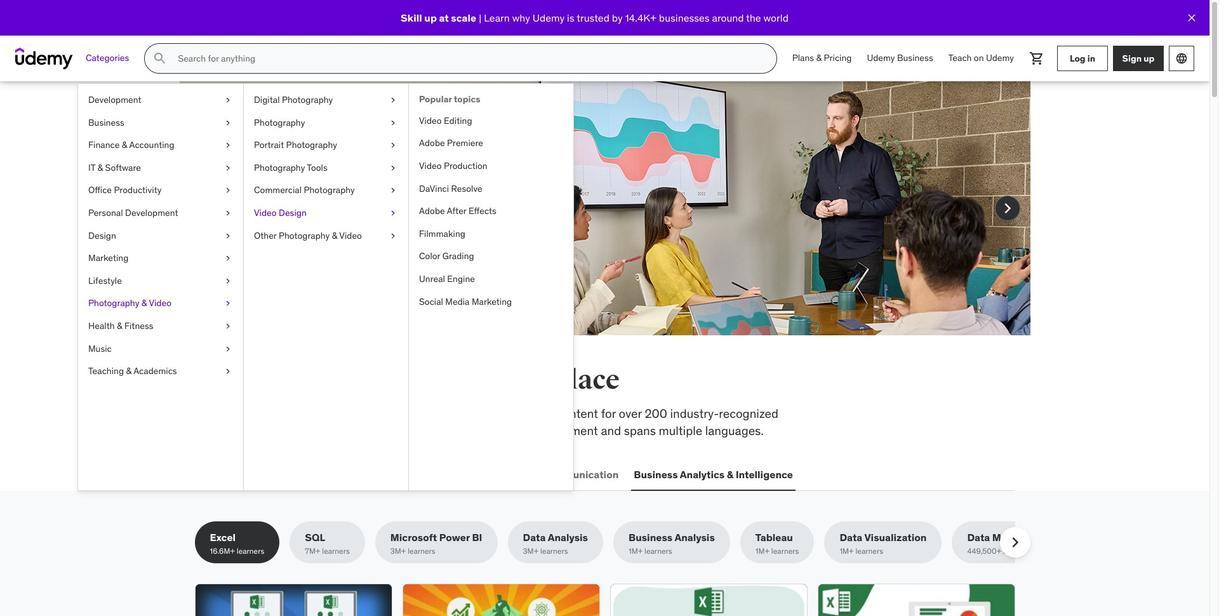 Task type: locate. For each thing, give the bounding box(es) containing it.
xsmall image inside lifestyle link
[[223, 275, 233, 287]]

skill up at scale | learn why udemy is trusted by 14.4k+ businesses around the world
[[401, 11, 789, 24]]

449,500+
[[968, 546, 1002, 556]]

development for personal
[[125, 207, 178, 218]]

why inside build ready-for- anything teams see why leading organizations choose to learn with udemy business.
[[264, 194, 286, 209]]

xsmall image inside office productivity link
[[223, 184, 233, 197]]

5 learners from the left
[[645, 546, 672, 556]]

video
[[419, 115, 442, 126], [419, 160, 442, 171], [254, 207, 277, 218], [339, 230, 362, 241], [149, 297, 171, 309]]

udemy image
[[15, 48, 73, 69]]

one
[[502, 364, 548, 396]]

log
[[1070, 52, 1086, 64]]

development inside 'web development' button
[[221, 468, 286, 481]]

xsmall image for other photography & video
[[388, 230, 398, 242]]

udemy business link
[[860, 43, 941, 74]]

8 learners from the left
[[1004, 546, 1031, 556]]

power
[[439, 531, 470, 544]]

marketing link
[[78, 247, 243, 270]]

premiere
[[447, 137, 483, 149]]

1 vertical spatial the
[[237, 364, 278, 396]]

photography
[[282, 94, 333, 105], [254, 117, 305, 128], [286, 139, 337, 151], [254, 162, 305, 173], [304, 184, 355, 196], [279, 230, 330, 241], [88, 297, 139, 309]]

teams
[[335, 162, 397, 189]]

teaching & academics
[[88, 365, 177, 377]]

xsmall image inside "photography" link
[[388, 117, 398, 129]]

photography & video link
[[78, 292, 243, 315]]

catalog
[[291, 423, 331, 438]]

xsmall image inside "photography tools" link
[[388, 162, 398, 174]]

udemy left 'is' at top
[[533, 11, 565, 24]]

video design
[[254, 207, 307, 218]]

xsmall image
[[223, 117, 233, 129], [388, 117, 398, 129], [223, 139, 233, 152], [388, 139, 398, 152], [388, 162, 398, 174], [223, 184, 233, 197], [388, 184, 398, 197], [223, 207, 233, 219], [388, 207, 398, 219], [223, 297, 233, 310]]

business analytics & intelligence button
[[632, 459, 796, 490]]

6 learners from the left
[[772, 546, 799, 556]]

1 horizontal spatial 1m+
[[756, 546, 770, 556]]

next image inside the carousel 'element'
[[998, 198, 1018, 218]]

& for fitness
[[117, 320, 122, 332]]

why for scale
[[512, 11, 530, 24]]

music
[[88, 343, 112, 354]]

xsmall image for personal development
[[223, 207, 233, 219]]

learn
[[484, 11, 510, 24]]

xsmall image for digital photography
[[388, 94, 398, 106]]

data right bi
[[523, 531, 546, 544]]

0 horizontal spatial data
[[523, 531, 546, 544]]

1 3m+ from the left
[[390, 546, 406, 556]]

0 horizontal spatial up
[[424, 11, 437, 24]]

xsmall image inside photography & video link
[[223, 297, 233, 310]]

data inside data modeling 449,500+ learners
[[968, 531, 990, 544]]

next image for topic filters element
[[1005, 532, 1025, 553]]

1 vertical spatial design
[[88, 230, 116, 241]]

health & fitness link
[[78, 315, 243, 338]]

learners inside business analysis 1m+ learners
[[645, 546, 672, 556]]

xsmall image
[[223, 94, 233, 106], [388, 94, 398, 106], [223, 162, 233, 174], [223, 230, 233, 242], [388, 230, 398, 242], [223, 252, 233, 265], [223, 275, 233, 287], [223, 320, 233, 333], [223, 343, 233, 355], [223, 365, 233, 378]]

3 1m+ from the left
[[840, 546, 854, 556]]

analysis inside data analysis 3m+ learners
[[548, 531, 588, 544]]

video down lifestyle link
[[149, 297, 171, 309]]

0 horizontal spatial why
[[264, 194, 286, 209]]

xsmall image for business
[[223, 117, 233, 129]]

photography & video
[[88, 297, 171, 309]]

effects
[[469, 205, 497, 217]]

marketing inside video design element
[[472, 296, 512, 307]]

data
[[523, 531, 546, 544], [840, 531, 863, 544], [968, 531, 990, 544]]

xsmall image inside teaching & academics 'link'
[[223, 365, 233, 378]]

2 horizontal spatial 1m+
[[840, 546, 854, 556]]

up for sign
[[1144, 52, 1155, 64]]

1 horizontal spatial up
[[1144, 52, 1155, 64]]

1 vertical spatial up
[[1144, 52, 1155, 64]]

1 vertical spatial next image
[[1005, 532, 1025, 553]]

& right teaching at the left bottom of page
[[126, 365, 132, 377]]

web development button
[[195, 459, 289, 490]]

for
[[601, 406, 616, 421]]

xsmall image inside it & software link
[[223, 162, 233, 174]]

2 learners from the left
[[322, 546, 350, 556]]

the left world
[[746, 11, 761, 24]]

0 horizontal spatial marketing
[[88, 252, 129, 264]]

business inside business link
[[88, 117, 124, 128]]

2 3m+ from the left
[[523, 546, 539, 556]]

adobe
[[419, 137, 445, 149], [419, 205, 445, 217]]

scale
[[451, 11, 476, 24]]

sql 7m+ learners
[[305, 531, 350, 556]]

1 vertical spatial skills
[[343, 406, 370, 421]]

log in
[[1070, 52, 1096, 64]]

& right analytics
[[727, 468, 734, 481]]

analysis inside business analysis 1m+ learners
[[675, 531, 715, 544]]

0 vertical spatial development
[[88, 94, 141, 105]]

xsmall image inside digital photography link
[[388, 94, 398, 106]]

next image
[[998, 198, 1018, 218], [1005, 532, 1025, 553]]

1 horizontal spatial in
[[1088, 52, 1096, 64]]

need
[[407, 364, 468, 396]]

1 analysis from the left
[[548, 531, 588, 544]]

& right plans
[[817, 52, 822, 64]]

xsmall image for design
[[223, 230, 233, 242]]

over
[[619, 406, 642, 421]]

video up davinci
[[419, 160, 442, 171]]

xsmall image inside health & fitness link
[[223, 320, 233, 333]]

1 vertical spatial development
[[125, 207, 178, 218]]

design down 'personal' on the top
[[88, 230, 116, 241]]

data up 449,500+
[[968, 531, 990, 544]]

0 vertical spatial adobe
[[419, 137, 445, 149]]

video down popular
[[419, 115, 442, 126]]

covering critical workplace skills to technical topics, including prep content for over 200 industry-recognized certifications, our catalog supports well-rounded professional development and spans multiple languages.
[[195, 406, 779, 438]]

& inside button
[[727, 468, 734, 481]]

analysis for business analysis
[[675, 531, 715, 544]]

communication
[[542, 468, 619, 481]]

& down the business.
[[332, 230, 337, 241]]

up right sign
[[1144, 52, 1155, 64]]

2 1m+ from the left
[[756, 546, 770, 556]]

udemy right pricing
[[867, 52, 895, 64]]

1m+ for business analysis
[[629, 546, 643, 556]]

trusted
[[577, 11, 610, 24]]

unreal engine link
[[409, 268, 574, 291]]

& right health
[[117, 320, 122, 332]]

design
[[279, 207, 307, 218], [88, 230, 116, 241]]

1 horizontal spatial 3m+
[[523, 546, 539, 556]]

in up including
[[473, 364, 498, 396]]

software
[[105, 162, 141, 173]]

1 1m+ from the left
[[629, 546, 643, 556]]

xsmall image inside design link
[[223, 230, 233, 242]]

development inside personal development link
[[125, 207, 178, 218]]

plans & pricing link
[[785, 43, 860, 74]]

to left learn
[[448, 194, 459, 209]]

& right the finance
[[122, 139, 127, 151]]

development down categories dropdown button
[[88, 94, 141, 105]]

business inside business analytics & intelligence button
[[634, 468, 678, 481]]

0 vertical spatial to
[[448, 194, 459, 209]]

xsmall image inside personal development link
[[223, 207, 233, 219]]

xsmall image inside commercial photography link
[[388, 184, 398, 197]]

up left the at
[[424, 11, 437, 24]]

in inside "link"
[[1088, 52, 1096, 64]]

business analytics & intelligence
[[634, 468, 793, 481]]

video for video editing
[[419, 115, 442, 126]]

up
[[424, 11, 437, 24], [1144, 52, 1155, 64]]

1 horizontal spatial to
[[448, 194, 459, 209]]

data left visualization
[[840, 531, 863, 544]]

& inside 'link'
[[126, 365, 132, 377]]

1 horizontal spatial design
[[279, 207, 307, 218]]

0 vertical spatial why
[[512, 11, 530, 24]]

portrait photography
[[254, 139, 337, 151]]

xsmall image for office productivity
[[223, 184, 233, 197]]

& for academics
[[126, 365, 132, 377]]

video for video production
[[419, 160, 442, 171]]

prep
[[529, 406, 554, 421]]

xsmall image inside marketing link
[[223, 252, 233, 265]]

2 adobe from the top
[[419, 205, 445, 217]]

xsmall image inside development link
[[223, 94, 233, 106]]

1 data from the left
[[523, 531, 546, 544]]

leading
[[288, 194, 328, 209]]

critical
[[246, 406, 282, 421]]

xsmall image inside portrait photography link
[[388, 139, 398, 152]]

0 vertical spatial design
[[279, 207, 307, 218]]

0 horizontal spatial 1m+
[[629, 546, 643, 556]]

photography down video design link
[[279, 230, 330, 241]]

xsmall image inside music link
[[223, 343, 233, 355]]

adobe down video editing
[[419, 137, 445, 149]]

development for web
[[221, 468, 286, 481]]

xsmall image inside business link
[[223, 117, 233, 129]]

multiple
[[659, 423, 703, 438]]

1 vertical spatial to
[[373, 406, 384, 421]]

learn
[[462, 194, 489, 209]]

0 vertical spatial next image
[[998, 198, 1018, 218]]

why for anything
[[264, 194, 286, 209]]

to up supports
[[373, 406, 384, 421]]

xsmall image inside video design link
[[388, 207, 398, 219]]

2 horizontal spatial data
[[968, 531, 990, 544]]

place
[[553, 364, 620, 396]]

topic filters element
[[195, 522, 1053, 564]]

4 learners from the left
[[540, 546, 568, 556]]

1 vertical spatial adobe
[[419, 205, 445, 217]]

topics,
[[438, 406, 474, 421]]

0 horizontal spatial analysis
[[548, 531, 588, 544]]

adobe down davinci
[[419, 205, 445, 217]]

tableau
[[756, 531, 793, 544]]

2 analysis from the left
[[675, 531, 715, 544]]

resolve
[[451, 183, 483, 194]]

1m+ inside business analysis 1m+ learners
[[629, 546, 643, 556]]

0 vertical spatial the
[[746, 11, 761, 24]]

engine
[[447, 273, 475, 285]]

1m+ inside the data visualization 1m+ learners
[[840, 546, 854, 556]]

development down office productivity link
[[125, 207, 178, 218]]

music link
[[78, 338, 243, 360]]

teach on udemy link
[[941, 43, 1022, 74]]

marketing down unreal engine link
[[472, 296, 512, 307]]

2 data from the left
[[840, 531, 863, 544]]

video up other
[[254, 207, 277, 218]]

udemy right on
[[986, 52, 1014, 64]]

topics
[[454, 93, 481, 105]]

web
[[197, 468, 219, 481]]

xsmall image for finance & accounting
[[223, 139, 233, 152]]

teach on udemy
[[949, 52, 1014, 64]]

1 horizontal spatial marketing
[[472, 296, 512, 307]]

design down commercial photography
[[279, 207, 307, 218]]

health
[[88, 320, 115, 332]]

xsmall image inside finance & accounting link
[[223, 139, 233, 152]]

udemy up other
[[266, 211, 304, 226]]

udemy business
[[867, 52, 933, 64]]

skills up supports
[[343, 406, 370, 421]]

shopping cart with 0 items image
[[1030, 51, 1045, 66]]

data inside data analysis 3m+ learners
[[523, 531, 546, 544]]

7 learners from the left
[[856, 546, 883, 556]]

plans & pricing
[[792, 52, 852, 64]]

xsmall image for commercial photography
[[388, 184, 398, 197]]

udemy inside build ready-for- anything teams see why leading organizations choose to learn with udemy business.
[[266, 211, 304, 226]]

next image inside topic filters element
[[1005, 532, 1025, 553]]

lifestyle
[[88, 275, 122, 286]]

3m+ inside data analysis 3m+ learners
[[523, 546, 539, 556]]

data modeling 449,500+ learners
[[968, 531, 1038, 556]]

0 horizontal spatial 3m+
[[390, 546, 406, 556]]

build ready-for- anything teams see why leading organizations choose to learn with udemy business.
[[240, 137, 489, 226]]

video for video design
[[254, 207, 277, 218]]

0 vertical spatial up
[[424, 11, 437, 24]]

business inside business analysis 1m+ learners
[[629, 531, 673, 544]]

why right the learn
[[512, 11, 530, 24]]

video production link
[[409, 155, 574, 178]]

submit search image
[[153, 51, 168, 66]]

around
[[712, 11, 744, 24]]

& for software
[[98, 162, 103, 173]]

data inside the data visualization 1m+ learners
[[840, 531, 863, 544]]

1 vertical spatial why
[[264, 194, 286, 209]]

xsmall image for portrait photography
[[388, 139, 398, 152]]

1 learners from the left
[[237, 546, 264, 556]]

accounting
[[129, 139, 174, 151]]

1 horizontal spatial why
[[512, 11, 530, 24]]

1 vertical spatial in
[[473, 364, 498, 396]]

business for business
[[88, 117, 124, 128]]

finance
[[88, 139, 120, 151]]

0 horizontal spatial to
[[373, 406, 384, 421]]

& for video
[[141, 297, 147, 309]]

3 learners from the left
[[408, 546, 436, 556]]

& up fitness
[[141, 297, 147, 309]]

business inside udemy business link
[[897, 52, 933, 64]]

office productivity
[[88, 184, 162, 196]]

adobe premiere
[[419, 137, 483, 149]]

1 horizontal spatial data
[[840, 531, 863, 544]]

xsmall image inside other photography & video link
[[388, 230, 398, 242]]

development right web at left
[[221, 468, 286, 481]]

1 horizontal spatial analysis
[[675, 531, 715, 544]]

popular topics
[[419, 93, 481, 105]]

2 vertical spatial development
[[221, 468, 286, 481]]

the up critical
[[237, 364, 278, 396]]

3 data from the left
[[968, 531, 990, 544]]

1 vertical spatial marketing
[[472, 296, 512, 307]]

well-
[[385, 423, 411, 438]]

0 vertical spatial skills
[[282, 364, 351, 396]]

skills
[[282, 364, 351, 396], [343, 406, 370, 421]]

bi
[[472, 531, 482, 544]]

& right it
[[98, 162, 103, 173]]

tools
[[307, 162, 328, 173]]

in right the log
[[1088, 52, 1096, 64]]

tableau 1m+ learners
[[756, 531, 799, 556]]

0 vertical spatial in
[[1088, 52, 1096, 64]]

technical
[[387, 406, 436, 421]]

skills up workplace
[[282, 364, 351, 396]]

1 adobe from the top
[[419, 137, 445, 149]]

data analysis 3m+ learners
[[523, 531, 588, 556]]

why right see
[[264, 194, 286, 209]]

carousel element
[[179, 81, 1031, 366]]

marketing up lifestyle
[[88, 252, 129, 264]]



Task type: describe. For each thing, give the bounding box(es) containing it.
video design link
[[244, 202, 408, 225]]

photography up the commercial
[[254, 162, 305, 173]]

up for skill
[[424, 11, 437, 24]]

Search for anything text field
[[176, 48, 761, 69]]

filmmaking
[[419, 228, 465, 239]]

xsmall image for lifestyle
[[223, 275, 233, 287]]

social media marketing link
[[409, 291, 574, 313]]

academics
[[133, 365, 177, 377]]

portrait photography link
[[244, 134, 408, 157]]

xsmall image for photography tools
[[388, 162, 398, 174]]

finance & accounting
[[88, 139, 174, 151]]

business link
[[78, 112, 243, 134]]

adobe after effects
[[419, 205, 497, 217]]

7m+
[[305, 546, 320, 556]]

xsmall image for photography & video
[[223, 297, 233, 310]]

commercial photography
[[254, 184, 355, 196]]

editing
[[444, 115, 472, 126]]

personal development
[[88, 207, 178, 218]]

1 horizontal spatial the
[[746, 11, 761, 24]]

0 horizontal spatial the
[[237, 364, 278, 396]]

office productivity link
[[78, 179, 243, 202]]

color
[[419, 250, 440, 262]]

xsmall image for photography
[[388, 117, 398, 129]]

0 horizontal spatial in
[[473, 364, 498, 396]]

choose
[[406, 194, 445, 209]]

photography tools link
[[244, 157, 408, 179]]

anything
[[240, 162, 331, 189]]

video editing
[[419, 115, 472, 126]]

xsmall image for video design
[[388, 207, 398, 219]]

lifestyle link
[[78, 270, 243, 292]]

fitness
[[124, 320, 153, 332]]

analytics
[[680, 468, 725, 481]]

close image
[[1186, 11, 1199, 24]]

on
[[974, 52, 984, 64]]

development inside development link
[[88, 94, 141, 105]]

0 vertical spatial marketing
[[88, 252, 129, 264]]

video production
[[419, 160, 488, 171]]

modeling
[[993, 531, 1038, 544]]

photography up tools
[[286, 139, 337, 151]]

popular
[[419, 93, 452, 105]]

business for business analytics & intelligence
[[634, 468, 678, 481]]

is
[[567, 11, 575, 24]]

office
[[88, 184, 112, 196]]

business for business analysis 1m+ learners
[[629, 531, 673, 544]]

data for data visualization
[[840, 531, 863, 544]]

analysis for data analysis
[[548, 531, 588, 544]]

photography up health & fitness
[[88, 297, 139, 309]]

categories button
[[78, 43, 137, 74]]

world
[[764, 11, 789, 24]]

|
[[479, 11, 482, 24]]

to inside the covering critical workplace skills to technical topics, including prep content for over 200 industry-recognized certifications, our catalog supports well-rounded professional development and spans multiple languages.
[[373, 406, 384, 421]]

intelligence
[[736, 468, 793, 481]]

commercial
[[254, 184, 302, 196]]

data for data modeling
[[968, 531, 990, 544]]

video editing link
[[409, 110, 574, 132]]

photography down "photography tools" link
[[304, 184, 355, 196]]

finance & accounting link
[[78, 134, 243, 157]]

at
[[439, 11, 449, 24]]

learners inside excel 16.6m+ learners
[[237, 546, 264, 556]]

learners inside data analysis 3m+ learners
[[540, 546, 568, 556]]

all the skills you need in one place
[[195, 364, 620, 396]]

including
[[477, 406, 526, 421]]

digital photography link
[[244, 89, 408, 112]]

davinci resolve link
[[409, 178, 574, 200]]

social media marketing
[[419, 296, 512, 307]]

adobe for adobe premiere
[[419, 137, 445, 149]]

microsoft
[[390, 531, 437, 544]]

workplace
[[285, 406, 340, 421]]

xsmall image for teaching & academics
[[223, 365, 233, 378]]

other
[[254, 230, 277, 241]]

all
[[195, 364, 232, 396]]

communication button
[[539, 459, 621, 490]]

xsmall image for development
[[223, 94, 233, 106]]

1m+ for data visualization
[[840, 546, 854, 556]]

photography up "photography" link
[[282, 94, 333, 105]]

video design element
[[408, 84, 574, 490]]

covering
[[195, 406, 243, 421]]

learners inside "sql 7m+ learners"
[[322, 546, 350, 556]]

video down the business.
[[339, 230, 362, 241]]

xsmall image for music
[[223, 343, 233, 355]]

learners inside the "microsoft power bi 3m+ learners"
[[408, 546, 436, 556]]

excel
[[210, 531, 236, 544]]

to inside build ready-for- anything teams see why leading organizations choose to learn with udemy business.
[[448, 194, 459, 209]]

3m+ inside the "microsoft power bi 3m+ learners"
[[390, 546, 406, 556]]

excel 16.6m+ learners
[[210, 531, 264, 556]]

choose a language image
[[1176, 52, 1188, 65]]

sign up
[[1123, 52, 1155, 64]]

rounded
[[411, 423, 456, 438]]

xsmall image for it & software
[[223, 162, 233, 174]]

& for accounting
[[122, 139, 127, 151]]

skill
[[401, 11, 422, 24]]

categories
[[86, 52, 129, 64]]

plans
[[792, 52, 814, 64]]

16.6m+
[[210, 546, 235, 556]]

learners inside data modeling 449,500+ learners
[[1004, 546, 1031, 556]]

development
[[528, 423, 598, 438]]

build
[[240, 137, 296, 163]]

personal development link
[[78, 202, 243, 225]]

microsoft power bi 3m+ learners
[[390, 531, 482, 556]]

udemy inside udemy business link
[[867, 52, 895, 64]]

production
[[444, 160, 488, 171]]

media
[[445, 296, 470, 307]]

and
[[601, 423, 621, 438]]

skills inside the covering critical workplace skills to technical topics, including prep content for over 200 industry-recognized certifications, our catalog supports well-rounded professional development and spans multiple languages.
[[343, 406, 370, 421]]

adobe for adobe after effects
[[419, 205, 445, 217]]

learners inside tableau 1m+ learners
[[772, 546, 799, 556]]

teach
[[949, 52, 972, 64]]

data for data analysis
[[523, 531, 546, 544]]

grading
[[442, 250, 474, 262]]

1m+ inside tableau 1m+ learners
[[756, 546, 770, 556]]

you
[[356, 364, 402, 396]]

with
[[240, 211, 263, 226]]

our
[[271, 423, 288, 438]]

xsmall image for health & fitness
[[223, 320, 233, 333]]

other photography & video link
[[244, 225, 408, 247]]

200
[[645, 406, 668, 421]]

learners inside the data visualization 1m+ learners
[[856, 546, 883, 556]]

& for pricing
[[817, 52, 822, 64]]

business analysis 1m+ learners
[[629, 531, 715, 556]]

photography up portrait in the left top of the page
[[254, 117, 305, 128]]

0 horizontal spatial design
[[88, 230, 116, 241]]

next image for the carousel 'element'
[[998, 198, 1018, 218]]

xsmall image for marketing
[[223, 252, 233, 265]]

udemy inside teach on udemy link
[[986, 52, 1014, 64]]

ready-
[[300, 137, 365, 163]]

personal
[[88, 207, 123, 218]]

log in link
[[1058, 46, 1108, 71]]

businesses
[[659, 11, 710, 24]]



Task type: vqa. For each thing, say whether or not it's contained in the screenshot.
1M+ for Business Analysis
yes



